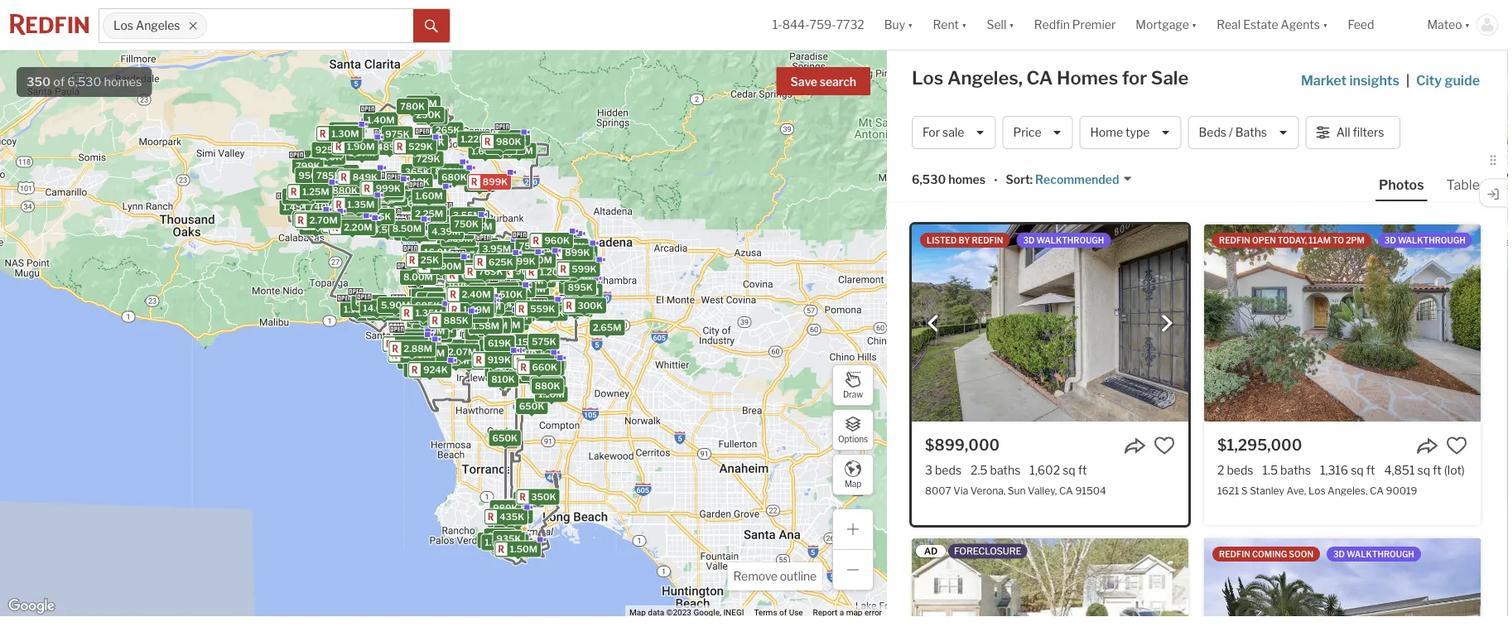 Task type: locate. For each thing, give the bounding box(es) containing it.
799k left 609k
[[296, 161, 320, 172]]

0 vertical spatial 575k
[[532, 336, 556, 347]]

baths up the 8007 via verona, sun valley, ca 91504
[[990, 463, 1021, 477]]

draw
[[843, 390, 863, 399]]

22.5m
[[370, 303, 398, 314]]

homes down los angeles
[[104, 75, 142, 89]]

4,851 sq ft (lot)
[[1385, 463, 1465, 477]]

3.20m
[[397, 350, 426, 360]]

beds for $1,295,000
[[1227, 463, 1254, 477]]

1.20m
[[393, 182, 421, 193], [438, 224, 466, 235], [465, 262, 492, 273], [540, 267, 567, 278], [446, 267, 474, 278], [455, 357, 482, 367]]

0 horizontal spatial 725k
[[351, 178, 375, 189]]

990k down 798k
[[346, 202, 371, 212]]

2 favorite button image from the left
[[1446, 435, 1468, 456]]

1.15m down '787k'
[[375, 188, 400, 199]]

1 vertical spatial 499k
[[500, 537, 525, 548]]

photo of 1621 s stanley ave, los angeles, ca 90019 image
[[1204, 224, 1481, 422]]

1 vertical spatial 2.70m
[[474, 288, 502, 299]]

ca down 1,602 sq ft in the right bottom of the page
[[1059, 484, 1073, 496]]

550k down '675k'
[[534, 380, 560, 391]]

▾ right mortgage
[[1192, 18, 1197, 32]]

2.95m down the 399k
[[454, 228, 482, 239]]

729k
[[416, 154, 440, 164], [530, 298, 554, 309], [498, 528, 522, 538]]

2 vertical spatial 799k
[[511, 256, 536, 267]]

5.70m
[[388, 226, 417, 237]]

0 vertical spatial 825k
[[381, 138, 405, 149]]

1.10m down '675k'
[[539, 389, 565, 399]]

0 horizontal spatial 1.69m
[[463, 305, 491, 315]]

1.35m
[[347, 199, 375, 210], [469, 304, 496, 315], [416, 308, 443, 318]]

2 baths from the left
[[1281, 463, 1311, 477]]

0 horizontal spatial 780k
[[400, 101, 425, 112]]

table button
[[1443, 176, 1484, 200]]

559k
[[530, 304, 555, 315]]

380k
[[468, 327, 494, 337]]

1 vertical spatial homes
[[949, 173, 986, 187]]

4.50m down 735k
[[373, 224, 402, 235]]

4.95m
[[442, 255, 471, 266]]

2 horizontal spatial ca
[[1370, 484, 1384, 496]]

921k
[[494, 503, 517, 513]]

435k
[[491, 288, 516, 299], [526, 354, 551, 365], [500, 511, 524, 522]]

rent ▾ button
[[933, 0, 967, 50]]

1.33m
[[488, 339, 515, 350]]

1 horizontal spatial 500k
[[529, 357, 555, 368]]

1 vertical spatial 1.05m
[[555, 248, 583, 259]]

750k down 960k
[[538, 261, 563, 271]]

4 ▾ from the left
[[1192, 18, 1197, 32]]

850k down 1.19m
[[564, 304, 589, 315]]

575k up 674k
[[537, 363, 561, 373]]

1.05m down '787k'
[[373, 187, 401, 198]]

▾ for rent ▾
[[962, 18, 967, 32]]

guide
[[1445, 72, 1480, 88]]

2 horizontal spatial 1.35m
[[469, 304, 496, 315]]

search
[[820, 75, 857, 89]]

2.25m up 475k
[[515, 267, 543, 278]]

899k down 960k
[[565, 247, 590, 258]]

walkthrough for redfin open today, 11am to 2pm
[[1398, 235, 1466, 245]]

1 horizontal spatial 2.70m
[[474, 288, 502, 299]]

beds right '3'
[[935, 463, 962, 477]]

1.75m down 3.15m
[[517, 276, 544, 286]]

0 vertical spatial angeles,
[[948, 67, 1023, 89]]

2.33m
[[492, 267, 520, 278]]

2 sq from the left
[[1351, 463, 1364, 477]]

510k up '675k'
[[528, 357, 551, 367]]

2 ▾ from the left
[[962, 18, 967, 32]]

2.20m
[[505, 146, 533, 156], [344, 222, 372, 233], [398, 228, 426, 238], [475, 295, 504, 306]]

1.03m
[[304, 211, 332, 222]]

0 horizontal spatial 510k
[[499, 289, 523, 300]]

785k
[[316, 170, 341, 181], [484, 340, 509, 351]]

7.70m
[[422, 255, 451, 265]]

2 beds from the left
[[1227, 463, 1254, 477]]

1 vertical spatial 785k
[[484, 340, 509, 351]]

mortgage ▾ button
[[1136, 0, 1197, 50]]

625k down 3.95m
[[489, 257, 513, 267]]

insights
[[1350, 72, 1400, 88]]

699k down '787k'
[[376, 188, 401, 199]]

0 vertical spatial 435k
[[491, 288, 516, 299]]

1 horizontal spatial 950k
[[332, 134, 358, 144]]

3.70m up 1.24m on the bottom of the page
[[424, 313, 452, 324]]

1.10m down 560k
[[309, 167, 335, 178]]

2 vertical spatial 990k
[[472, 319, 498, 330]]

990k
[[502, 133, 527, 143], [346, 202, 371, 212], [472, 319, 498, 330]]

sq right "1,602"
[[1063, 463, 1076, 477]]

2 horizontal spatial 729k
[[530, 298, 554, 309]]

3d for redfin open today, 11am to 2pm
[[1385, 235, 1396, 245]]

599k up 72k
[[572, 264, 597, 275]]

1 horizontal spatial 975k
[[491, 138, 515, 149]]

baths
[[990, 463, 1021, 477], [1281, 463, 1311, 477]]

0 vertical spatial 599k
[[352, 196, 377, 207]]

740k
[[309, 201, 334, 212]]

los for los angeles, ca homes for sale
[[912, 67, 944, 89]]

•
[[994, 174, 998, 188]]

2 vertical spatial 1.05m
[[485, 314, 513, 325]]

▾ right agents
[[1323, 18, 1328, 32]]

998k
[[550, 266, 575, 277]]

875k up 740k
[[306, 176, 330, 187]]

favorite button checkbox
[[1154, 435, 1175, 456], [1446, 435, 1468, 456]]

3.95m
[[482, 244, 511, 254]]

6,530 down for
[[912, 173, 946, 187]]

3d right "2pm" on the top of the page
[[1385, 235, 1396, 245]]

975k up 489k
[[385, 129, 410, 139]]

799k up 3.50m
[[511, 256, 536, 267]]

walkthrough down 90019
[[1347, 549, 1415, 559]]

844-
[[783, 18, 810, 32]]

499k down 695k
[[491, 355, 517, 365]]

walkthrough for listed by redfin
[[1037, 235, 1104, 245]]

1 horizontal spatial 599k
[[572, 264, 597, 275]]

435k up '675k'
[[526, 354, 551, 365]]

1 vertical spatial 435k
[[526, 354, 551, 365]]

725k up 798k
[[351, 178, 375, 189]]

0 vertical spatial 900k
[[515, 266, 541, 277]]

0 vertical spatial 749k
[[446, 226, 471, 237]]

1.09m down 949k at the left
[[501, 311, 528, 322]]

1.40m
[[367, 115, 395, 125], [547, 248, 574, 259], [483, 270, 511, 281], [492, 289, 520, 300], [418, 311, 446, 321], [417, 348, 445, 359]]

sq for $899,000
[[1063, 463, 1076, 477]]

2 horizontal spatial sq
[[1418, 463, 1431, 477]]

1 baths from the left
[[990, 463, 1021, 477]]

950k
[[332, 134, 358, 144], [298, 170, 324, 181]]

1.05m up 789k
[[485, 314, 513, 325]]

529k up 365k
[[408, 141, 433, 152]]

8007 via verona, sun valley, ca 91504
[[925, 484, 1106, 496]]

1 horizontal spatial 490k
[[473, 275, 498, 286]]

2pm
[[1346, 235, 1365, 245]]

None search field
[[207, 9, 413, 42]]

0 vertical spatial 2.65m
[[464, 221, 493, 232]]

1 sq from the left
[[1063, 463, 1076, 477]]

1.80m
[[331, 139, 359, 150], [406, 225, 434, 236], [453, 232, 480, 243], [417, 289, 445, 300], [452, 342, 480, 353], [494, 539, 522, 550]]

0 vertical spatial 1.05m
[[373, 187, 401, 198]]

0 vertical spatial 2.70m
[[309, 215, 338, 226]]

620k down '770k'
[[518, 370, 543, 381]]

real
[[1217, 18, 1241, 32]]

599k
[[352, 196, 377, 207], [572, 264, 597, 275]]

0 horizontal spatial 825k
[[381, 138, 405, 149]]

sell
[[987, 18, 1007, 32]]

5 ▾ from the left
[[1323, 18, 1328, 32]]

0 horizontal spatial homes
[[104, 75, 142, 89]]

1 horizontal spatial homes
[[949, 173, 986, 187]]

0 horizontal spatial 950k
[[298, 170, 324, 181]]

1 horizontal spatial 785k
[[484, 340, 509, 351]]

4.25m
[[455, 285, 483, 295]]

0 horizontal spatial 1.30m
[[332, 128, 359, 139]]

3d walkthrough down 90019
[[1334, 549, 1415, 559]]

1 vertical spatial 1.30m
[[465, 301, 493, 311]]

12.5m
[[441, 241, 468, 251]]

3d right soon
[[1334, 549, 1345, 559]]

780k up 585k
[[528, 351, 553, 362]]

865k
[[486, 261, 512, 271]]

1.08m
[[452, 288, 480, 299], [409, 302, 437, 312], [452, 303, 480, 313]]

1 beds from the left
[[935, 463, 962, 477]]

los left the angeles
[[113, 19, 133, 33]]

719k
[[422, 137, 445, 148]]

989k up 549k
[[540, 256, 565, 267]]

3.55m
[[453, 210, 482, 221]]

810k up 685k
[[419, 287, 443, 298]]

2.70m
[[309, 215, 338, 226], [474, 288, 502, 299]]

1 ft from the left
[[1078, 463, 1087, 477]]

749k up 12.5m at the top left
[[446, 226, 471, 237]]

2.30m
[[440, 307, 469, 318]]

1 vertical spatial 900k
[[493, 503, 518, 514]]

walkthrough down photos button
[[1398, 235, 1466, 245]]

0 horizontal spatial 850k
[[435, 166, 460, 177]]

1 vertical spatial 825k
[[456, 313, 481, 324]]

2 horizontal spatial 490k
[[537, 378, 563, 389]]

0 horizontal spatial 899k
[[483, 177, 508, 187]]

1 vertical spatial 2.95m
[[566, 248, 594, 258]]

0 horizontal spatial 989k
[[493, 503, 518, 514]]

0 vertical spatial 2.95m
[[454, 228, 482, 239]]

2.50m
[[501, 254, 529, 264], [413, 291, 442, 301], [456, 299, 485, 310], [395, 338, 424, 349]]

0 horizontal spatial 875k
[[306, 176, 330, 187]]

1.09m
[[501, 311, 528, 322], [493, 503, 521, 513]]

▾ for mortgage ▾
[[1192, 18, 1197, 32]]

1.75m up the 730k
[[482, 323, 508, 334]]

los right ave, on the right bottom
[[1309, 484, 1326, 496]]

1.40m down 869k
[[492, 289, 520, 300]]

1 ▾ from the left
[[908, 18, 913, 32]]

3 ft from the left
[[1433, 463, 1442, 477]]

1 vertical spatial 990k
[[346, 202, 371, 212]]

699k up the 2.30m
[[415, 290, 440, 301]]

ft left the '(lot)'
[[1433, 463, 1442, 477]]

2 ft from the left
[[1367, 463, 1375, 477]]

1 horizontal spatial favorite button image
[[1446, 435, 1468, 456]]

1 vertical spatial 810k
[[491, 374, 515, 385]]

0 horizontal spatial ca
[[1027, 67, 1053, 89]]

1 vertical spatial 2.65m
[[461, 262, 490, 272]]

2.07m
[[448, 347, 476, 358]]

0 horizontal spatial favorite button image
[[1154, 435, 1175, 456]]

home type button
[[1080, 116, 1182, 149]]

redfin premier button
[[1024, 0, 1126, 50]]

submit search image
[[425, 20, 438, 33]]

1.30m down 949k at the left
[[498, 317, 525, 327]]

410k
[[499, 284, 522, 295]]

0 vertical spatial 500k
[[358, 205, 384, 216]]

2 favorite button checkbox from the left
[[1446, 435, 1468, 456]]

1 horizontal spatial 699k
[[415, 290, 440, 301]]

1.78m
[[396, 300, 423, 310]]

880k
[[333, 185, 358, 196], [535, 381, 560, 391]]

899k down the 845k
[[483, 177, 508, 187]]

0 vertical spatial 499k
[[491, 355, 517, 365]]

660k up 674k
[[532, 362, 558, 373]]

sell ▾
[[987, 18, 1015, 32]]

all
[[1337, 125, 1351, 139]]

1.70m down 798k
[[344, 205, 372, 216]]

435k up 935k
[[500, 511, 524, 522]]

6 ▾ from the left
[[1465, 18, 1470, 32]]

2.39m
[[445, 233, 473, 244]]

1.69m down 3.09m
[[463, 305, 491, 315]]

1.35m up 1.24m on the bottom of the page
[[416, 308, 443, 318]]

sq right 1,316
[[1351, 463, 1364, 477]]

787k
[[371, 174, 395, 184]]

1.75m down 685k
[[426, 314, 453, 325]]

0 vertical spatial 880k
[[333, 185, 358, 196]]

1.15m down 3.69m
[[475, 297, 501, 307]]

favorite button checkbox for $899,000
[[1154, 435, 1175, 456]]

0 horizontal spatial 3d
[[1023, 235, 1035, 245]]

1 vertical spatial 550k
[[534, 380, 560, 391]]

950k up 1.67m at the left top of page
[[332, 134, 358, 144]]

2.70m up 1.55m
[[474, 288, 502, 299]]

6.30m
[[355, 297, 384, 308]]

sort :
[[1006, 173, 1033, 187]]

1 favorite button checkbox from the left
[[1154, 435, 1175, 456]]

ft left 4,851 at right
[[1367, 463, 1375, 477]]

900k up 995k
[[493, 503, 518, 514]]

8.50m
[[392, 223, 422, 234]]

0 vertical spatial 989k
[[540, 256, 565, 267]]

units
[[438, 295, 461, 306], [416, 345, 439, 356], [507, 510, 530, 521]]

780k up 719k
[[400, 101, 425, 112]]

2 horizontal spatial 850k
[[564, 304, 589, 315]]

1.30m down 3.69m
[[465, 301, 493, 311]]

880k down '675k'
[[535, 381, 560, 391]]

▾ right sell at the right top
[[1009, 18, 1015, 32]]

1.24m
[[426, 324, 453, 335]]

favorite button image
[[1154, 435, 1175, 456], [1446, 435, 1468, 456]]

redfin for redfin coming soon
[[1219, 549, 1251, 559]]

sq right 4,851 at right
[[1418, 463, 1431, 477]]

500k down 798k
[[358, 205, 384, 216]]

1.40m up 924k
[[417, 348, 445, 359]]

1 horizontal spatial 729k
[[498, 528, 522, 538]]

735k
[[367, 211, 391, 222]]

walkthrough
[[1037, 235, 1104, 245], [1398, 235, 1466, 245], [1347, 549, 1415, 559]]

989k up 995k
[[493, 503, 518, 514]]

1.69m
[[549, 238, 577, 249], [463, 305, 491, 315]]

1.10m up 789k
[[494, 320, 521, 330]]

favorite button image for $899,000
[[1154, 435, 1175, 456]]

favorite button image for $1,295,000
[[1446, 435, 1468, 456]]

3d down :
[[1023, 235, 1035, 245]]

1,602
[[1030, 463, 1060, 477]]

1 horizontal spatial 725k
[[508, 284, 532, 295]]

0 vertical spatial 1.42m
[[455, 269, 482, 279]]

935k
[[496, 534, 521, 544]]

750k
[[467, 179, 492, 189], [367, 202, 391, 212], [454, 219, 479, 229], [519, 241, 544, 252], [538, 261, 563, 271]]

stanley
[[1250, 484, 1285, 496]]

725k up 949k at the left
[[508, 284, 532, 295]]

city guide link
[[1416, 70, 1484, 90]]

1 horizontal spatial 3d
[[1334, 549, 1345, 559]]

3 ▾ from the left
[[1009, 18, 1015, 32]]

0 vertical spatial 850k
[[435, 166, 460, 177]]

beds up s on the bottom
[[1227, 463, 1254, 477]]

895k
[[568, 282, 593, 293], [490, 285, 515, 295]]

1 vertical spatial 2.25m
[[515, 267, 543, 278]]

6,530 homes •
[[912, 173, 998, 188]]

529k
[[408, 141, 433, 152], [509, 295, 534, 306]]

0 horizontal spatial 880k
[[333, 185, 358, 196]]

2 vertical spatial 850k
[[491, 354, 516, 365]]

0 vertical spatial 2 units
[[431, 295, 461, 306]]

sale
[[1151, 67, 1189, 89]]

91504
[[1076, 484, 1106, 496]]

homes inside 6,530 homes •
[[949, 173, 986, 187]]

900k
[[515, 266, 541, 277], [493, 503, 518, 514]]

1.15m left 22.5m at the left of page
[[344, 304, 370, 315]]

1.69m up 3.68m
[[549, 238, 577, 249]]

ft for $1,295,000
[[1367, 463, 1375, 477]]

0 horizontal spatial 550k
[[498, 269, 524, 279]]

0 vertical spatial 6,530
[[67, 75, 101, 89]]

1.77m
[[443, 307, 469, 318]]

0 vertical spatial 950k
[[332, 134, 358, 144]]

1 vertical spatial 1.69m
[[463, 305, 491, 315]]

1,316 sq ft
[[1320, 463, 1375, 477]]

all filters
[[1337, 125, 1385, 139]]

607k
[[379, 192, 404, 203]]

sq
[[1063, 463, 1076, 477], [1351, 463, 1364, 477], [1418, 463, 1431, 477]]

925k down 815k
[[315, 145, 340, 155]]

1.25m
[[302, 186, 329, 197], [406, 303, 433, 314], [397, 303, 424, 314]]

0 horizontal spatial favorite button checkbox
[[1154, 435, 1175, 456]]

baths for $1,295,000
[[1281, 463, 1311, 477]]

homes left •
[[949, 173, 986, 187]]

google image
[[4, 596, 59, 617]]

1 horizontal spatial 2.25m
[[515, 267, 543, 278]]

1 favorite button image from the left
[[1154, 435, 1175, 456]]



Task type: vqa. For each thing, say whether or not it's contained in the screenshot.
2.39M
yes



Task type: describe. For each thing, give the bounding box(es) containing it.
0 horizontal spatial 490k
[[346, 301, 371, 312]]

919k
[[488, 355, 511, 365]]

mortgage ▾
[[1136, 18, 1197, 32]]

980k
[[496, 136, 522, 147]]

real estate agents ▾
[[1217, 18, 1328, 32]]

0 horizontal spatial 2.25m
[[415, 208, 443, 219]]

3d walkthrough for redfin coming soon
[[1334, 549, 1415, 559]]

1 vertical spatial 2 units
[[408, 345, 439, 356]]

1 horizontal spatial 4.50m
[[461, 249, 491, 260]]

14.0m
[[363, 303, 391, 313]]

750k down 798k
[[367, 202, 391, 212]]

los for los angeles
[[113, 19, 133, 33]]

feed
[[1348, 18, 1375, 32]]

outline
[[780, 569, 817, 584]]

0 vertical spatial 5.00m
[[442, 219, 472, 229]]

1.50m down 2.24m
[[510, 544, 538, 555]]

▾ for buy ▾
[[908, 18, 913, 32]]

favorite button checkbox for $1,295,000
[[1446, 435, 1468, 456]]

0 vertical spatial 899k
[[483, 177, 508, 187]]

0 vertical spatial 2.60m
[[446, 263, 475, 274]]

0 horizontal spatial 8.00m
[[403, 272, 433, 282]]

1.08m down 1.23m
[[452, 303, 480, 313]]

2 vertical spatial 490k
[[537, 378, 563, 389]]

2 horizontal spatial 1.30m
[[498, 317, 525, 327]]

2 vertical spatial 2.60m
[[403, 350, 432, 360]]

0 horizontal spatial 1.75m
[[426, 314, 453, 325]]

1.40m down 2.23m
[[483, 270, 511, 281]]

2.23m
[[481, 252, 509, 263]]

3d walkthrough for listed by redfin
[[1023, 235, 1104, 245]]

sq for $1,295,000
[[1351, 463, 1364, 477]]

beds / baths
[[1199, 125, 1267, 139]]

1-844-759-7732
[[773, 18, 865, 32]]

0 horizontal spatial 925k
[[315, 145, 340, 155]]

589k
[[347, 187, 372, 198]]

2 horizontal spatial 925k
[[517, 494, 541, 505]]

1-
[[773, 18, 783, 32]]

2 vertical spatial 729k
[[498, 528, 522, 538]]

rent
[[933, 18, 959, 32]]

$1,295,000
[[1218, 436, 1302, 454]]

1 vertical spatial 899k
[[565, 247, 590, 258]]

0 vertical spatial 725k
[[351, 178, 375, 189]]

660k up '675k'
[[538, 357, 563, 368]]

0 vertical spatial 510k
[[499, 289, 523, 300]]

1 horizontal spatial 1.69m
[[549, 238, 577, 249]]

480k
[[495, 339, 520, 350]]

2.98m
[[398, 339, 426, 350]]

2.68m
[[333, 125, 361, 135]]

1 horizontal spatial 2.95m
[[566, 248, 594, 258]]

previous button image
[[925, 315, 942, 332]]

1 vertical spatial 725k
[[508, 284, 532, 295]]

1 horizontal spatial 1.35m
[[416, 308, 443, 318]]

1.40m down 960k
[[547, 248, 574, 259]]

1 horizontal spatial 8.00m
[[444, 262, 474, 273]]

type
[[1126, 125, 1150, 139]]

2 vertical spatial 435k
[[500, 511, 524, 522]]

price button
[[1003, 116, 1073, 149]]

674k
[[534, 379, 558, 390]]

2 beds
[[1218, 463, 1254, 477]]

for
[[923, 125, 940, 139]]

1 vertical spatial 699k
[[415, 290, 440, 301]]

1 horizontal spatial 620k
[[518, 370, 543, 381]]

0 vertical spatial 490k
[[473, 275, 498, 286]]

0 horizontal spatial 2.70m
[[309, 215, 338, 226]]

1 vertical spatial 989k
[[493, 503, 518, 514]]

8007
[[925, 484, 952, 496]]

photo of 8007 via verona, sun valley, ca 91504 image
[[912, 224, 1189, 422]]

879k
[[482, 340, 507, 351]]

▾ for mateo ▾
[[1465, 18, 1470, 32]]

0 horizontal spatial angeles,
[[948, 67, 1023, 89]]

remove outline
[[733, 569, 817, 584]]

1.50m up the '1.58m'
[[474, 301, 501, 312]]

▾ for sell ▾
[[1009, 18, 1015, 32]]

1.10m up 1.03m
[[286, 191, 312, 202]]

2 horizontal spatial 799k
[[511, 256, 536, 267]]

1.50m down 3.15m
[[516, 279, 544, 289]]

0 horizontal spatial 975k
[[385, 129, 410, 139]]

1 vertical spatial 599k
[[572, 264, 597, 275]]

2.40m up 1.55m
[[462, 289, 491, 300]]

609k
[[330, 167, 356, 178]]

680k
[[442, 172, 467, 183]]

1 vertical spatial 4.20m
[[416, 326, 445, 336]]

0 vertical spatial 3.70m
[[424, 313, 452, 324]]

1 vertical spatial 5.00m
[[460, 259, 490, 270]]

1 horizontal spatial 989k
[[540, 256, 565, 267]]

1.08m up 1.55m
[[452, 288, 480, 299]]

0 horizontal spatial 999k
[[376, 183, 401, 194]]

0 vertical spatial 1.09m
[[501, 311, 528, 322]]

1.79m
[[442, 355, 469, 366]]

3.69m
[[457, 284, 486, 294]]

for sale button
[[912, 116, 996, 149]]

|
[[1406, 72, 1410, 88]]

2 horizontal spatial 1.75m
[[517, 276, 544, 286]]

885k
[[444, 315, 469, 326]]

1621 s stanley ave, los angeles, ca 90019
[[1218, 484, 1418, 496]]

redfin right 'by'
[[972, 235, 1003, 245]]

488k
[[354, 206, 380, 216]]

1.44m
[[398, 339, 425, 349]]

ad region
[[912, 538, 1189, 617]]

1 horizontal spatial 550k
[[534, 380, 560, 391]]

350k
[[531, 492, 556, 502]]

1.08m up 1.24m on the bottom of the page
[[409, 302, 437, 312]]

1.70m down 488k
[[337, 220, 364, 231]]

photos
[[1379, 176, 1424, 193]]

remove los angeles image
[[188, 21, 198, 31]]

1621
[[1218, 484, 1239, 496]]

750k up 2.39m at the top left
[[454, 219, 479, 229]]

1.43m
[[422, 212, 449, 222]]

750k right 680k
[[467, 179, 492, 189]]

2.90m
[[433, 261, 462, 272]]

1.70m down 380k
[[469, 341, 496, 352]]

redfin for redfin open today, 11am to 2pm
[[1219, 235, 1251, 245]]

mortgage ▾ button
[[1126, 0, 1207, 50]]

924k
[[423, 365, 448, 375]]

1 vertical spatial 830k
[[568, 283, 593, 293]]

695k
[[484, 344, 509, 355]]

0 horizontal spatial 6,530
[[67, 75, 101, 89]]

2.40m down the 2.33m
[[487, 278, 516, 289]]

1.50m down the 410k
[[495, 304, 523, 315]]

mortgage
[[1136, 18, 1189, 32]]

save
[[791, 75, 818, 89]]

recommended
[[1036, 173, 1120, 187]]

1.70m down the 921k
[[485, 537, 512, 548]]

1.50m down 740k
[[296, 214, 323, 224]]

estate
[[1243, 18, 1279, 32]]

585k
[[533, 364, 558, 374]]

filters
[[1353, 125, 1385, 139]]

685k
[[415, 300, 440, 311]]

1 vertical spatial 625k
[[493, 361, 518, 372]]

0 horizontal spatial 529k
[[408, 141, 433, 152]]

2.46m
[[398, 345, 427, 356]]

1.15m up the 730k
[[482, 325, 508, 336]]

1 horizontal spatial ca
[[1059, 484, 1073, 496]]

1 horizontal spatial 749k
[[495, 530, 520, 540]]

4,851
[[1385, 463, 1415, 477]]

7732
[[836, 18, 865, 32]]

/
[[1229, 125, 1233, 139]]

walkthrough for redfin coming soon
[[1347, 549, 1415, 559]]

0 vertical spatial 625k
[[489, 257, 513, 267]]

1 vertical spatial 950k
[[298, 170, 324, 181]]

1,602 sq ft
[[1030, 463, 1087, 477]]

1 vertical spatial 880k
[[535, 381, 560, 391]]

1.40m up 1.24m on the bottom of the page
[[418, 311, 446, 321]]

3 sq from the left
[[1418, 463, 1431, 477]]

0 vertical spatial 830k
[[566, 270, 591, 281]]

1.40m up 489k
[[367, 115, 395, 125]]

3d for redfin coming soon
[[1334, 549, 1345, 559]]

beds for $899,000
[[935, 463, 962, 477]]

859k
[[451, 267, 476, 278]]

475k
[[502, 283, 527, 294]]

0 horizontal spatial 895k
[[490, 285, 515, 295]]

365k
[[405, 166, 430, 177]]

1 horizontal spatial 1.75m
[[482, 323, 508, 334]]

2 vertical spatial 2 units
[[499, 510, 530, 521]]

1 vertical spatial 2.60m
[[452, 298, 481, 309]]

0 horizontal spatial 729k
[[416, 154, 440, 164]]

remove
[[733, 569, 778, 584]]

0 vertical spatial 450k
[[525, 298, 550, 309]]

coming
[[1252, 549, 1287, 559]]

619k
[[488, 338, 511, 349]]

949k
[[509, 298, 534, 309]]

1 vertical spatial angeles,
[[1328, 484, 1368, 496]]

1 horizontal spatial 1.05m
[[485, 314, 513, 325]]

0 vertical spatial 4.50m
[[373, 224, 402, 235]]

ave,
[[1287, 484, 1307, 496]]

baths for $899,000
[[990, 463, 1021, 477]]

los angeles
[[113, 19, 180, 33]]

2.48m
[[424, 352, 453, 363]]

3 beds
[[925, 463, 962, 477]]

750k up 3.15m
[[519, 241, 544, 252]]

verona,
[[971, 484, 1006, 496]]

72k
[[563, 280, 581, 291]]

1.5
[[1263, 463, 1278, 477]]

2 vertical spatial 5.00m
[[427, 352, 457, 362]]

1 vertical spatial 1.42m
[[500, 299, 527, 310]]

0 horizontal spatial 4.00m
[[421, 295, 450, 306]]

next button image
[[1159, 315, 1175, 332]]

3d for listed by redfin
[[1023, 235, 1035, 245]]

1 vertical spatial 1.09m
[[493, 503, 521, 513]]

2 horizontal spatial 990k
[[502, 133, 527, 143]]

1.13m
[[541, 259, 567, 269]]

0 horizontal spatial 799k
[[296, 161, 320, 172]]

1.70m up 674k
[[523, 358, 550, 368]]

1 horizontal spatial 510k
[[528, 357, 551, 367]]

ft for $899,000
[[1078, 463, 1087, 477]]

1 vertical spatial 999k
[[403, 224, 428, 234]]

1 horizontal spatial 925k
[[489, 141, 513, 151]]

photo of 3208 w 75th st, los angeles, ca 90043 image
[[1204, 538, 1481, 617]]

1 horizontal spatial 4.00m
[[516, 284, 546, 294]]

los angeles, ca homes for sale
[[912, 67, 1189, 89]]

275k
[[561, 241, 585, 252]]

2.40m down 2.35m on the left top
[[409, 254, 438, 265]]

1 horizontal spatial 1.30m
[[465, 301, 493, 311]]

890k
[[539, 308, 564, 319]]

map region
[[0, 0, 1041, 617]]

1 vertical spatial units
[[416, 345, 439, 356]]

3d walkthrough for redfin open today, 11am to 2pm
[[1385, 235, 1466, 245]]

2 vertical spatial los
[[1309, 484, 1326, 496]]

for
[[1122, 67, 1147, 89]]

valley,
[[1028, 484, 1057, 496]]

via
[[954, 484, 969, 496]]

open
[[1252, 235, 1276, 245]]

6,530 inside 6,530 homes •
[[912, 173, 946, 187]]

1 horizontal spatial 799k
[[377, 181, 402, 192]]

2.24m
[[487, 533, 516, 544]]

1.10m up 3.50m
[[526, 255, 552, 265]]

779k
[[493, 295, 517, 306]]

sell ▾ button
[[977, 0, 1024, 50]]

1 vertical spatial 3.70m
[[421, 329, 449, 340]]

524k
[[562, 303, 587, 314]]

769k
[[479, 266, 503, 277]]

market insights | city guide
[[1301, 72, 1480, 88]]

2 horizontal spatial 1.05m
[[555, 248, 583, 259]]

sell ▾ button
[[987, 0, 1015, 50]]



